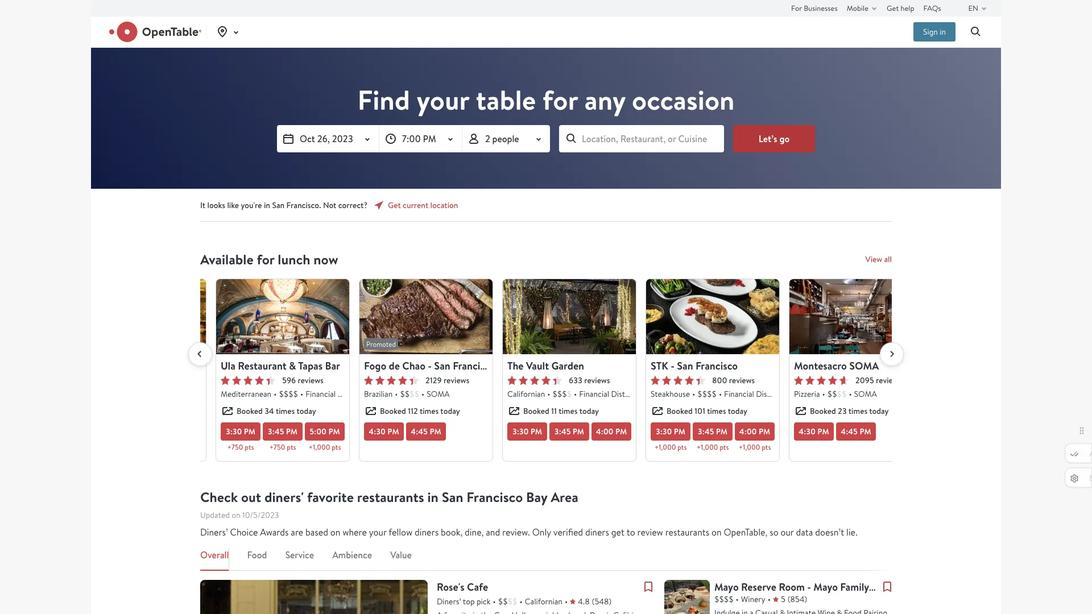 Task type: describe. For each thing, give the bounding box(es) containing it.
value
[[391, 549, 412, 562]]

winery
[[742, 595, 766, 605]]

faqs
[[924, 3, 942, 13]]

overall
[[200, 549, 229, 562]]

ula
[[221, 359, 236, 373]]

5:00 pm +1,000 pts
[[309, 427, 341, 453]]

diners' choice awards are based on where your fellow diners book, dine, and review. only verified diners get to review restaurants on opentable, so our data doesn't lie.
[[200, 527, 858, 539]]

san right stk
[[677, 359, 694, 373]]

7:00 pm
[[402, 133, 436, 145]]

booked for chao
[[380, 406, 406, 417]]

2095
[[856, 375, 875, 386]]

pm inside 3:30 pm +750 pts
[[244, 427, 256, 437]]

any
[[585, 81, 626, 119]]

available
[[200, 250, 254, 269]]

4:30 pm link for montesacro
[[795, 423, 834, 441]]

reviews for montesacro soma
[[877, 375, 902, 386]]

francisco up 800
[[696, 359, 738, 373]]

like
[[227, 200, 239, 211]]

pm inside 5:00 pm +1,000 pts
[[329, 427, 340, 437]]

$$$$ left winery
[[715, 595, 734, 605]]

restaurant
[[238, 359, 287, 373]]

are
[[291, 527, 304, 539]]

pm inside 4:00 pm +1,000 pts
[[759, 427, 771, 437]]

+750 for 3:30
[[228, 443, 243, 453]]

1 - from the left
[[126, 359, 129, 373]]

review
[[638, 527, 664, 539]]

table
[[476, 81, 536, 119]]

3:30 pm +750 pts
[[226, 427, 256, 453]]

montesacro
[[795, 359, 848, 373]]

pts for 3:45 pm +750 pts
[[287, 443, 296, 453]]

3:30 for stk
[[656, 427, 673, 437]]

pm inside 3:45 pm link
[[573, 427, 585, 437]]

$$$ $
[[553, 389, 572, 400]]

4:00 pm +1,000 pts
[[739, 427, 771, 453]]

26,
[[317, 133, 330, 145]]

/ for francisco
[[784, 389, 787, 400]]

today for &
[[297, 406, 316, 417]]

3 - from the left
[[671, 359, 675, 373]]

pm inside "3:45 pm +1,000 pts"
[[717, 427, 728, 437]]

booked 34 times today
[[237, 406, 316, 417]]

and
[[486, 527, 500, 539]]

4:00 pm link for stk - san francisco
[[735, 423, 775, 441]]

check out diners' favorite restaurants in san francisco bay area
[[200, 488, 579, 507]]

pts for 5:00 pm +1,000 pts
[[332, 443, 341, 453]]

2129 reviews
[[426, 375, 470, 386]]

brazilian
[[364, 389, 393, 400]]

$$$
[[553, 389, 567, 400]]

booked for &
[[237, 406, 263, 417]]

times for garden
[[559, 406, 578, 417]]

3:45 pm +1,000 pts
[[697, 427, 729, 453]]

get current location button
[[372, 199, 458, 212]]

2 vertical spatial in
[[428, 488, 439, 507]]

4.2 stars image for -
[[651, 376, 706, 385]]

booked for san
[[667, 406, 693, 417]]

now
[[314, 250, 338, 269]]

embarcadero for francisco
[[789, 389, 835, 400]]

pizzeria
[[795, 389, 821, 400]]

7:00
[[402, 133, 421, 145]]

to
[[627, 527, 636, 539]]

3:45 pm +750 pts
[[268, 427, 298, 453]]

1 vertical spatial californian
[[525, 597, 563, 607]]

bay
[[527, 488, 548, 507]]

Please input a Location, Restaurant or Cuisine field
[[560, 125, 725, 153]]

district for stk - san francisco
[[757, 389, 783, 400]]

doesn't
[[816, 527, 845, 539]]

food
[[247, 549, 267, 562]]

1 vertical spatial for
[[257, 250, 275, 269]]

roka akor - san francisco link
[[73, 279, 206, 462]]

financial district / embarcadero for ula restaurant & tapas bar
[[306, 389, 416, 400]]

4:45 pm for de
[[411, 427, 442, 437]]

2 / from the left
[[639, 389, 642, 400]]

(548)
[[592, 597, 612, 607]]

2095 reviews
[[856, 375, 902, 386]]

1 horizontal spatial on
[[331, 527, 341, 539]]

mobile button
[[847, 0, 882, 16]]

2 diners from the left
[[586, 527, 610, 539]]

11
[[552, 406, 557, 417]]

people
[[493, 133, 520, 145]]

get help button
[[887, 0, 915, 16]]

oct 26, 2023 button
[[277, 125, 379, 153]]

2 3:45 from the left
[[555, 427, 571, 437]]

4.8 stars image
[[795, 376, 849, 385]]

data
[[797, 527, 814, 539]]

for businesses button
[[792, 0, 838, 16]]

diners' for diners' top pick •
[[437, 597, 461, 607]]

3:30 pm
[[513, 427, 543, 437]]

awards
[[260, 527, 289, 539]]

3:45 for ula
[[268, 427, 284, 437]]

booked 101 times today
[[667, 406, 748, 417]]

800
[[713, 375, 728, 386]]

view all
[[866, 254, 893, 265]]

4.2 stars image for de
[[364, 376, 419, 385]]

times for chao
[[420, 406, 439, 417]]

4:00 for 4:00 pm
[[596, 427, 614, 437]]

get for get current location
[[388, 200, 401, 211]]

reviews for the vault garden
[[585, 375, 610, 386]]

reviews for stk - san francisco
[[730, 375, 755, 386]]

francisco up "and"
[[467, 488, 523, 507]]

4.8
[[578, 597, 590, 607]]

san up book, in the left of the page
[[442, 488, 464, 507]]

0 horizontal spatial on
[[232, 510, 241, 521]]

3:30 pm link for -
[[651, 423, 691, 441]]

verified
[[554, 527, 583, 539]]

4:45 for soma
[[841, 427, 858, 437]]

ambience
[[333, 549, 372, 562]]

800 reviews
[[713, 375, 755, 386]]

book,
[[441, 527, 463, 539]]

0 vertical spatial californian
[[508, 389, 545, 400]]

2 people
[[486, 133, 520, 145]]

5 today from the left
[[870, 406, 889, 417]]

opentable logo image
[[109, 22, 202, 42]]

$$$$ for &
[[279, 389, 298, 400]]

booked 112 times today
[[380, 406, 460, 417]]

5
[[782, 595, 786, 605]]

financial for stk - san francisco
[[725, 389, 755, 400]]

(854)
[[788, 595, 808, 605]]

4:00 pm link for the vault garden
[[592, 423, 632, 441]]

diners'
[[265, 488, 304, 507]]

pm inside 3:45 pm +750 pts
[[286, 427, 298, 437]]

3:45 for stk
[[698, 427, 715, 437]]

only
[[533, 527, 552, 539]]

0 horizontal spatial your
[[369, 527, 387, 539]]

get current location
[[388, 200, 458, 211]]

soma for montesacro soma
[[855, 389, 878, 400]]

633 reviews
[[569, 375, 610, 386]]

get for get help
[[887, 3, 900, 13]]

for businesses
[[792, 3, 838, 13]]

3:45 pm link for san
[[693, 423, 733, 441]]

district for the vault garden
[[612, 389, 638, 400]]

today for chao
[[441, 406, 460, 417]]

3:45 pm link for &
[[263, 423, 303, 441]]

lie.
[[847, 527, 858, 539]]

francisco.
[[287, 200, 321, 211]]

mediterranean
[[221, 389, 272, 400]]

1 diners from the left
[[415, 527, 439, 539]]

updated on 10/5/2023
[[200, 510, 279, 521]]

rose's cafe
[[437, 580, 489, 595]]

let's go
[[759, 133, 790, 145]]

$$$$ for san
[[698, 389, 717, 400]]

3:30 pm +1,000 pts
[[655, 427, 687, 453]]

$$ $$ for soma
[[828, 389, 847, 400]]

correct?
[[339, 200, 368, 211]]

choice
[[230, 527, 258, 539]]

fogo
[[364, 359, 387, 373]]

faqs button
[[924, 0, 942, 16]]

booked for garden
[[524, 406, 550, 417]]

mobile
[[847, 3, 869, 13]]

4:45 pm link for soma
[[837, 423, 877, 441]]

it looks like you're in san francisco. not correct?
[[200, 200, 368, 211]]

let's
[[759, 133, 778, 145]]

596
[[282, 375, 296, 386]]

you're
[[241, 200, 262, 211]]

101
[[695, 406, 706, 417]]

oct 26, 2023
[[300, 133, 353, 145]]

0 horizontal spatial restaurants
[[357, 488, 425, 507]]

4.2 stars image for vault
[[508, 376, 562, 385]]

pm inside 3:30 pm +1,000 pts
[[674, 427, 686, 437]]



Task type: locate. For each thing, give the bounding box(es) containing it.
soma for fogo de chao - san francisco
[[427, 389, 450, 400]]

occasion
[[632, 81, 735, 119]]

1 horizontal spatial diners
[[586, 527, 610, 539]]

0 horizontal spatial district
[[338, 389, 364, 400]]

times right 11
[[559, 406, 578, 417]]

stk
[[651, 359, 669, 373]]

0 vertical spatial get
[[887, 3, 900, 13]]

1 horizontal spatial 4:45 pm link
[[837, 423, 877, 441]]

0 horizontal spatial 4.2 stars image
[[364, 376, 419, 385]]

district up 4:00 pm
[[612, 389, 638, 400]]

go
[[780, 133, 790, 145]]

a photo of stk - san francisco restaurant image
[[647, 279, 780, 355]]

pts inside 3:30 pm +750 pts
[[245, 443, 254, 453]]

3:45 pm
[[555, 427, 585, 437]]

our
[[781, 527, 794, 539]]

4:00 inside 4:00 pm +1,000 pts
[[740, 427, 757, 437]]

pts left 3:45 pm +750 pts
[[245, 443, 254, 453]]

34
[[265, 406, 274, 417]]

2 financial district / embarcadero from the left
[[580, 389, 690, 400]]

3:45 pm link for garden
[[550, 423, 590, 441]]

find
[[358, 81, 410, 119]]

4:00 for 4:00 pm +1,000 pts
[[740, 427, 757, 437]]

soma down 2095
[[855, 389, 878, 400]]

4:30 pm link down brazilian
[[364, 423, 404, 441]]

promoted
[[367, 340, 396, 349]]

your up 7:00 pm
[[417, 81, 470, 119]]

4 +1,000 from the left
[[739, 443, 761, 453]]

pts left 5:00 pm +1,000 pts
[[287, 443, 296, 453]]

3 financial district / embarcadero from the left
[[725, 389, 835, 400]]

today up '3:45 pm' on the right bottom of the page
[[580, 406, 599, 417]]

2 4.2 stars image from the left
[[508, 376, 562, 385]]

3:30 inside 3:30 pm +1,000 pts
[[656, 427, 673, 437]]

pm inside 3:30 pm link
[[531, 427, 543, 437]]

3:45 inside 3:45 pm +750 pts
[[268, 427, 284, 437]]

pm inside 4:00 pm link
[[616, 427, 627, 437]]

4:30 pm down brazilian
[[369, 427, 399, 437]]

+750 inside 3:30 pm +750 pts
[[228, 443, 243, 453]]

4 booked from the left
[[667, 406, 693, 417]]

0 horizontal spatial +750
[[228, 443, 243, 453]]

3 3:30 pm link from the left
[[651, 423, 691, 441]]

embarcadero for tapas
[[370, 389, 416, 400]]

2 horizontal spatial 4.2 stars image
[[651, 376, 706, 385]]

3 times from the left
[[559, 406, 578, 417]]

2 3:30 pm link from the left
[[508, 423, 548, 441]]

4:45 for de
[[411, 427, 428, 437]]

+750 left 3:45 pm +750 pts
[[228, 443, 243, 453]]

5 pts from the left
[[720, 443, 729, 453]]

san left francisco.
[[272, 200, 285, 211]]

2 horizontal spatial financial
[[725, 389, 755, 400]]

get
[[887, 3, 900, 13], [388, 200, 401, 211]]

$$ $$ for de
[[400, 389, 420, 400]]

0 horizontal spatial financial district / embarcadero
[[306, 389, 416, 400]]

view
[[866, 254, 883, 265]]

1 4:45 pm link from the left
[[406, 423, 446, 441]]

so
[[770, 527, 779, 539]]

diners' down rose's in the left bottom of the page
[[437, 597, 461, 607]]

3:30 for ula
[[226, 427, 242, 437]]

pts inside 5:00 pm +1,000 pts
[[332, 443, 341, 453]]

3 financial from the left
[[725, 389, 755, 400]]

$$
[[400, 389, 410, 400], [410, 389, 420, 400], [828, 389, 838, 400], [838, 389, 847, 400], [499, 597, 508, 607], [508, 597, 518, 607]]

3 / from the left
[[784, 389, 787, 400]]

pts left 4:00 pm +1,000 pts
[[720, 443, 729, 453]]

4:00 right "3:45 pm +1,000 pts" at the bottom right of page
[[740, 427, 757, 437]]

2 3:30 from the left
[[513, 427, 529, 437]]

3:45 down booked 34 times today
[[268, 427, 284, 437]]

get left current
[[388, 200, 401, 211]]

2 +750 from the left
[[270, 443, 285, 453]]

1 horizontal spatial 4:30 pm link
[[795, 423, 834, 441]]

where
[[343, 527, 367, 539]]

times right 101
[[708, 406, 727, 417]]

californian down the at the bottom left
[[508, 389, 545, 400]]

1 horizontal spatial 3:30
[[513, 427, 529, 437]]

diners' for diners' choice awards are based on where your fellow diners book, dine, and review. only verified diners get to review restaurants on opentable, so our data doesn't lie.
[[200, 527, 228, 539]]

0 vertical spatial your
[[417, 81, 470, 119]]

0 horizontal spatial 4:00
[[596, 427, 614, 437]]

5 booked from the left
[[811, 406, 837, 417]]

1 horizontal spatial /
[[639, 389, 642, 400]]

+1,000 for 4:00
[[739, 443, 761, 453]]

montesacro soma
[[795, 359, 880, 373]]

available for lunch now
[[200, 250, 338, 269]]

2 horizontal spatial 3:45
[[698, 427, 715, 437]]

3:45 down booked 101 times today
[[698, 427, 715, 437]]

0 horizontal spatial 4:30 pm link
[[364, 423, 404, 441]]

1 4:00 pm link from the left
[[592, 423, 632, 441]]

pts for 3:30 pm +750 pts
[[245, 443, 254, 453]]

2 horizontal spatial 3:30
[[656, 427, 673, 437]]

2 horizontal spatial embarcadero
[[789, 389, 835, 400]]

+1,000 down booked 101 times today
[[697, 443, 719, 453]]

1 vertical spatial restaurants
[[666, 527, 710, 539]]

3 embarcadero from the left
[[789, 389, 835, 400]]

1 horizontal spatial for
[[543, 81, 578, 119]]

3 district from the left
[[757, 389, 783, 400]]

reviews for ula restaurant & tapas bar
[[298, 375, 324, 386]]

3:30 down booked 11 times today
[[513, 427, 529, 437]]

4:45 pm link down booked 23 times today
[[837, 423, 877, 441]]

today down 2129 reviews
[[441, 406, 460, 417]]

$$ $$
[[400, 389, 420, 400], [828, 389, 847, 400]]

0 horizontal spatial embarcadero
[[370, 389, 416, 400]]

get
[[612, 527, 625, 539]]

4:45 pm
[[411, 427, 442, 437], [841, 427, 872, 437]]

district left brazilian
[[338, 389, 364, 400]]

diners
[[415, 527, 439, 539], [586, 527, 610, 539]]

for left "any"
[[543, 81, 578, 119]]

6 pts from the left
[[762, 443, 771, 453]]

+1,000 down 5:00
[[309, 443, 330, 453]]

2 4:30 pm link from the left
[[795, 423, 834, 441]]

0 horizontal spatial get
[[388, 200, 401, 211]]

4:30 down pizzeria
[[799, 427, 816, 437]]

chao
[[403, 359, 426, 373]]

5 times from the left
[[849, 406, 868, 417]]

search icon image
[[970, 25, 984, 39]]

3 3:30 from the left
[[656, 427, 673, 437]]

4 pts from the left
[[678, 443, 687, 453]]

en
[[969, 3, 979, 13]]

san up 2129 reviews
[[435, 359, 451, 373]]

4.2 stars image up the steakhouse
[[651, 376, 706, 385]]

1 horizontal spatial 4:00
[[740, 427, 757, 437]]

embarcadero
[[370, 389, 416, 400], [644, 389, 690, 400], [789, 389, 835, 400]]

times for san
[[708, 406, 727, 417]]

3:45 pm link
[[263, 423, 303, 441], [550, 423, 590, 441], [693, 423, 733, 441]]

+1,000 right "3:45 pm +1,000 pts" at the bottom right of page
[[739, 443, 761, 453]]

your left fellow
[[369, 527, 387, 539]]

3:45 pm link down booked 34 times today
[[263, 423, 303, 441]]

1 district from the left
[[338, 389, 364, 400]]

view all link
[[866, 254, 893, 265]]

2 pts from the left
[[287, 443, 296, 453]]

4:45 down booked 112 times today
[[411, 427, 428, 437]]

+750 for 3:45
[[270, 443, 285, 453]]

1 4:00 from the left
[[596, 427, 614, 437]]

596 reviews
[[282, 375, 324, 386]]

financial down 800 reviews
[[725, 389, 755, 400]]

/ down fogo
[[366, 389, 369, 400]]

3 4.2 stars image from the left
[[651, 376, 706, 385]]

review.
[[503, 527, 531, 539]]

embarcadero down the 4.8 stars image
[[789, 389, 835, 400]]

get inside button
[[887, 3, 900, 13]]

1 horizontal spatial 3:45 pm link
[[550, 423, 590, 441]]

diners left the get
[[586, 527, 610, 539]]

1 horizontal spatial 4:45
[[841, 427, 858, 437]]

for
[[792, 3, 803, 13]]

0 vertical spatial for
[[543, 81, 578, 119]]

diners left book, in the left of the page
[[415, 527, 439, 539]]

francisco up 2129 reviews
[[453, 359, 495, 373]]

2 horizontal spatial in
[[940, 26, 947, 37]]

3 today from the left
[[580, 406, 599, 417]]

pts right "3:45 pm +1,000 pts" at the bottom right of page
[[762, 443, 771, 453]]

4:30
[[369, 427, 386, 437], [799, 427, 816, 437]]

today
[[297, 406, 316, 417], [441, 406, 460, 417], [580, 406, 599, 417], [728, 406, 748, 417], [870, 406, 889, 417]]

reviews down tapas
[[298, 375, 324, 386]]

1 horizontal spatial 4:30 pm
[[799, 427, 830, 437]]

2 today from the left
[[441, 406, 460, 417]]

1 horizontal spatial restaurants
[[666, 527, 710, 539]]

1 horizontal spatial your
[[417, 81, 470, 119]]

on up choice
[[232, 510, 241, 521]]

+1,000 for 5:00
[[309, 443, 330, 453]]

3 reviews from the left
[[585, 375, 610, 386]]

5 reviews from the left
[[877, 375, 902, 386]]

2 4:00 from the left
[[740, 427, 757, 437]]

0 horizontal spatial 3:45 pm link
[[263, 423, 303, 441]]

+1,000 inside 3:30 pm +1,000 pts
[[655, 443, 676, 453]]

pts inside "3:45 pm +1,000 pts"
[[720, 443, 729, 453]]

4:45 pm link down booked 112 times today
[[406, 423, 446, 441]]

reviews
[[298, 375, 324, 386], [444, 375, 470, 386], [585, 375, 610, 386], [730, 375, 755, 386], [877, 375, 902, 386]]

booked left 23
[[811, 406, 837, 417]]

+1,000 inside 5:00 pm +1,000 pts
[[309, 443, 330, 453]]

sign
[[924, 26, 939, 37]]

pts inside 3:30 pm +1,000 pts
[[678, 443, 687, 453]]

fellow
[[389, 527, 413, 539]]

1 horizontal spatial get
[[887, 3, 900, 13]]

1 4:30 pm from the left
[[369, 427, 399, 437]]

4:30 for montesacro
[[799, 427, 816, 437]]

2 horizontal spatial 3:45 pm link
[[693, 423, 733, 441]]

3 pts from the left
[[332, 443, 341, 453]]

0 horizontal spatial 4:45 pm
[[411, 427, 442, 437]]

0 horizontal spatial for
[[257, 250, 275, 269]]

booked down the steakhouse
[[667, 406, 693, 417]]

2 4:30 pm from the left
[[799, 427, 830, 437]]

1 financial from the left
[[306, 389, 336, 400]]

0 horizontal spatial $$ $$
[[400, 389, 420, 400]]

+1,000
[[309, 443, 330, 453], [655, 443, 676, 453], [697, 443, 719, 453], [739, 443, 761, 453]]

1 vertical spatial in
[[264, 200, 270, 211]]

2023
[[332, 133, 353, 145]]

check
[[200, 488, 238, 507]]

4:00 right '3:45 pm' on the right bottom of the page
[[596, 427, 614, 437]]

pts for 3:45 pm +1,000 pts
[[720, 443, 729, 453]]

0 horizontal spatial diners
[[415, 527, 439, 539]]

reviews right 633 on the bottom
[[585, 375, 610, 386]]

2 +1,000 from the left
[[655, 443, 676, 453]]

4:45 pm link for de
[[406, 423, 446, 441]]

embarcadero down stk
[[644, 389, 690, 400]]

2 horizontal spatial -
[[671, 359, 675, 373]]

1 vertical spatial diners'
[[437, 597, 461, 607]]

2 reviews from the left
[[444, 375, 470, 386]]

3:30 down the steakhouse
[[656, 427, 673, 437]]

1 3:30 from the left
[[226, 427, 242, 437]]

booked
[[237, 406, 263, 417], [380, 406, 406, 417], [524, 406, 550, 417], [667, 406, 693, 417], [811, 406, 837, 417]]

get left help
[[887, 3, 900, 13]]

3:30 pm link down the steakhouse
[[651, 423, 691, 441]]

2 financial from the left
[[580, 389, 610, 400]]

a photo of the vault garden restaurant image
[[503, 279, 636, 355]]

/ for tapas
[[366, 389, 369, 400]]

1 financial district / embarcadero from the left
[[306, 389, 416, 400]]

sign in button
[[914, 22, 956, 42]]

times for &
[[276, 406, 295, 417]]

today for garden
[[580, 406, 599, 417]]

$$$$ down 596
[[279, 389, 298, 400]]

0 vertical spatial in
[[940, 26, 947, 37]]

1 reviews from the left
[[298, 375, 324, 386]]

1 4:30 from the left
[[369, 427, 386, 437]]

californian left the 4.8
[[525, 597, 563, 607]]

the
[[508, 359, 524, 373]]

1 horizontal spatial 4:30
[[799, 427, 816, 437]]

garden
[[552, 359, 585, 373]]

0 horizontal spatial 3:30
[[226, 427, 242, 437]]

0 horizontal spatial /
[[366, 389, 369, 400]]

pts for 3:30 pm +1,000 pts
[[678, 443, 687, 453]]

2 horizontal spatial district
[[757, 389, 783, 400]]

help
[[901, 3, 915, 13]]

4:30 down brazilian
[[369, 427, 386, 437]]

a photo of ula restaurant & tapas bar restaurant image
[[216, 279, 350, 355]]

financial down 633 reviews
[[580, 389, 610, 400]]

3:45 down booked 11 times today
[[555, 427, 571, 437]]

3:30 pm link down booked 11 times today
[[508, 423, 548, 441]]

1 horizontal spatial financial
[[580, 389, 610, 400]]

1 3:45 from the left
[[268, 427, 284, 437]]

akor
[[102, 359, 123, 373]]

$$ $$ • californian
[[499, 597, 563, 607]]

0 horizontal spatial 3:45
[[268, 427, 284, 437]]

4:30 pm for montesacro
[[799, 427, 830, 437]]

4:00 pm link right "3:45 pm +1,000 pts" at the bottom right of page
[[735, 423, 775, 441]]

1 horizontal spatial district
[[612, 389, 638, 400]]

pts inside 4:00 pm +1,000 pts
[[762, 443, 771, 453]]

4.2 stars image down vault
[[508, 376, 562, 385]]

reviews right 800
[[730, 375, 755, 386]]

0 horizontal spatial in
[[264, 200, 270, 211]]

en button
[[969, 0, 992, 16]]

pick
[[477, 597, 491, 607]]

1 horizontal spatial +750
[[270, 443, 285, 453]]

2 4:45 pm link from the left
[[837, 423, 877, 441]]

financial district / embarcadero down fogo
[[306, 389, 416, 400]]

0 vertical spatial restaurants
[[357, 488, 425, 507]]

2 4:30 from the left
[[799, 427, 816, 437]]

1 4:30 pm link from the left
[[364, 423, 404, 441]]

4:30 pm link for fogo
[[364, 423, 404, 441]]

cafe
[[467, 580, 489, 595]]

the vault garden
[[508, 359, 585, 373]]

pts inside 3:45 pm +750 pts
[[287, 443, 296, 453]]

4 reviews from the left
[[730, 375, 755, 386]]

get inside button
[[388, 200, 401, 211]]

francisco left ula
[[151, 359, 193, 373]]

3:30 pm link for restaurant
[[221, 423, 261, 441]]

financial district / embarcadero for stk - san francisco
[[725, 389, 835, 400]]

get help
[[887, 3, 915, 13]]

/ left pizzeria
[[784, 389, 787, 400]]

tab list containing overall
[[200, 549, 893, 572]]

2 4:45 from the left
[[841, 427, 858, 437]]

financial for ula restaurant & tapas bar
[[306, 389, 336, 400]]

3 booked from the left
[[524, 406, 550, 417]]

+1,000 for 3:30
[[655, 443, 676, 453]]

1 3:30 pm link from the left
[[221, 423, 261, 441]]

in inside button
[[940, 26, 947, 37]]

2 times from the left
[[420, 406, 439, 417]]

4 today from the left
[[728, 406, 748, 417]]

on right based
[[331, 527, 341, 539]]

1 vertical spatial your
[[369, 527, 387, 539]]

- up '2129'
[[428, 359, 432, 373]]

oct
[[300, 133, 315, 145]]

$$$$ • winery
[[715, 595, 766, 605]]

- right akor
[[126, 359, 129, 373]]

booked 11 times today
[[524, 406, 599, 417]]

financial for the vault garden
[[580, 389, 610, 400]]

$$ $$ up "112"
[[400, 389, 420, 400]]

3:30
[[226, 427, 242, 437], [513, 427, 529, 437], [656, 427, 673, 437]]

0 horizontal spatial diners'
[[200, 527, 228, 539]]

financial district / embarcadero for the vault garden
[[580, 389, 690, 400]]

0 horizontal spatial 4:30
[[369, 427, 386, 437]]

+1,000 left "3:45 pm +1,000 pts" at the bottom right of page
[[655, 443, 676, 453]]

financial district / embarcadero down the 4.8 stars image
[[725, 389, 835, 400]]

3:30 pm link down mediterranean
[[221, 423, 261, 441]]

based
[[306, 527, 328, 539]]

1 4.2 stars image from the left
[[364, 376, 419, 385]]

a photo of mayo reserve room - mayo family winery restaurant image
[[665, 581, 710, 615]]

2129
[[426, 375, 442, 386]]

2 horizontal spatial 3:30 pm link
[[651, 423, 691, 441]]

today down 2095 reviews
[[870, 406, 889, 417]]

4:45 down booked 23 times today
[[841, 427, 858, 437]]

0 horizontal spatial 4:45
[[411, 427, 428, 437]]

1 booked from the left
[[237, 406, 263, 417]]

soma down '2129'
[[427, 389, 450, 400]]

None field
[[560, 125, 725, 153]]

0 vertical spatial diners'
[[200, 527, 228, 539]]

1 horizontal spatial 3:30 pm link
[[508, 423, 548, 441]]

$$$$ up booked 101 times today
[[698, 389, 717, 400]]

financial district / embarcadero down stk
[[580, 389, 690, 400]]

+1,000 for 3:45
[[697, 443, 719, 453]]

5:00
[[310, 427, 327, 437]]

restaurants right the review
[[666, 527, 710, 539]]

2 district from the left
[[612, 389, 638, 400]]

your
[[417, 81, 470, 119], [369, 527, 387, 539]]

1 horizontal spatial financial district / embarcadero
[[580, 389, 690, 400]]

a photo of roka akor - san francisco restaurant image
[[73, 279, 206, 355]]

2 - from the left
[[428, 359, 432, 373]]

san right akor
[[132, 359, 148, 373]]

4 times from the left
[[708, 406, 727, 417]]

1 / from the left
[[366, 389, 369, 400]]

1 horizontal spatial 3:45
[[555, 427, 571, 437]]

+1,000 inside 4:00 pm +1,000 pts
[[739, 443, 761, 453]]

633
[[569, 375, 583, 386]]

2 4:00 pm link from the left
[[735, 423, 775, 441]]

pts for 4:00 pm +1,000 pts
[[762, 443, 771, 453]]

tab list
[[200, 549, 893, 572]]

4:45 pm for soma
[[841, 427, 872, 437]]

0 horizontal spatial 4:30 pm
[[369, 427, 399, 437]]

service
[[285, 549, 314, 562]]

steakhouse
[[651, 389, 691, 400]]

opentable,
[[724, 527, 768, 539]]

district left pizzeria
[[757, 389, 783, 400]]

2 3:45 pm link from the left
[[550, 423, 590, 441]]

rose's
[[437, 580, 465, 595]]

2 embarcadero from the left
[[644, 389, 690, 400]]

soma up 2095
[[850, 359, 880, 373]]

3 +1,000 from the left
[[697, 443, 719, 453]]

1 3:45 pm link from the left
[[263, 423, 303, 441]]

district for ula restaurant & tapas bar
[[338, 389, 364, 400]]

/ left the steakhouse
[[639, 389, 642, 400]]

embarcadero up "112"
[[370, 389, 416, 400]]

1 today from the left
[[297, 406, 316, 417]]

1 vertical spatial get
[[388, 200, 401, 211]]

diners' down "updated"
[[200, 527, 228, 539]]

1 horizontal spatial -
[[428, 359, 432, 373]]

californian
[[508, 389, 545, 400], [525, 597, 563, 607]]

4:30 for fogo
[[369, 427, 386, 437]]

5:00 pm link
[[305, 423, 345, 441]]

+750 inside 3:45 pm +750 pts
[[270, 443, 285, 453]]

+1,000 inside "3:45 pm +1,000 pts"
[[697, 443, 719, 453]]

4:45 pm down booked 23 times today
[[841, 427, 872, 437]]

1 horizontal spatial 4.2 stars image
[[508, 376, 562, 385]]

0 horizontal spatial -
[[126, 359, 129, 373]]

1 4:45 pm from the left
[[411, 427, 442, 437]]

restaurants up fellow
[[357, 488, 425, 507]]

2 4:45 pm from the left
[[841, 427, 872, 437]]

2 horizontal spatial /
[[784, 389, 787, 400]]

4:45 pm link
[[406, 423, 446, 441], [837, 423, 877, 441]]

1 horizontal spatial 4:45 pm
[[841, 427, 872, 437]]

1 horizontal spatial $$ $$
[[828, 389, 847, 400]]

1 horizontal spatial embarcadero
[[644, 389, 690, 400]]

2 $$ $$ from the left
[[828, 389, 847, 400]]

reviews for fogo de chao - san francisco
[[444, 375, 470, 386]]

not
[[323, 200, 337, 211]]

112
[[408, 406, 418, 417]]

4.8 (548)
[[578, 597, 612, 607]]

1 pts from the left
[[245, 443, 254, 453]]

stk - san francisco
[[651, 359, 738, 373]]

booked down mediterranean
[[237, 406, 263, 417]]

1 horizontal spatial diners'
[[437, 597, 461, 607]]

on left opentable,
[[712, 527, 722, 539]]

4:00 pm link right '3:45 pm' on the right bottom of the page
[[592, 423, 632, 441]]

3:30 pm link for vault
[[508, 423, 548, 441]]

1 embarcadero from the left
[[370, 389, 416, 400]]

3:45 inside "3:45 pm +1,000 pts"
[[698, 427, 715, 437]]

4.2 stars image
[[364, 376, 419, 385], [508, 376, 562, 385], [651, 376, 706, 385]]

0 horizontal spatial financial
[[306, 389, 336, 400]]

1 times from the left
[[276, 406, 295, 417]]

23
[[838, 406, 847, 417]]

a photo of fogo de chao - san francisco restaurant image
[[360, 279, 493, 355]]

1 horizontal spatial 4:00 pm link
[[735, 423, 775, 441]]

1 $$ $$ from the left
[[400, 389, 420, 400]]

1 +1,000 from the left
[[309, 443, 330, 453]]

3:30 down mediterranean
[[226, 427, 242, 437]]

1 +750 from the left
[[228, 443, 243, 453]]

area
[[551, 488, 579, 507]]

2 booked from the left
[[380, 406, 406, 417]]

today down 800 reviews
[[728, 406, 748, 417]]

restaurants
[[357, 488, 425, 507], [666, 527, 710, 539]]

4:30 pm for fogo
[[369, 427, 399, 437]]

1 horizontal spatial in
[[428, 488, 439, 507]]

4:45 pm down booked 112 times today
[[411, 427, 442, 437]]

ula restaurant & tapas bar
[[221, 359, 340, 373]]

5 (854)
[[782, 595, 808, 605]]

1 4:45 from the left
[[411, 427, 428, 437]]

4.3 stars image
[[221, 376, 276, 385]]

$$ $$ up 23
[[828, 389, 847, 400]]

3 3:45 pm link from the left
[[693, 423, 733, 441]]

location
[[431, 200, 458, 211]]

0 horizontal spatial 3:30 pm link
[[221, 423, 261, 441]]

3 3:45 from the left
[[698, 427, 715, 437]]

booked left 11
[[524, 406, 550, 417]]

pts down 5:00 pm link
[[332, 443, 341, 453]]

for left the lunch
[[257, 250, 275, 269]]

2 horizontal spatial on
[[712, 527, 722, 539]]

diners'
[[200, 527, 228, 539], [437, 597, 461, 607]]

financial down 596 reviews
[[306, 389, 336, 400]]

2 horizontal spatial financial district / embarcadero
[[725, 389, 835, 400]]

4:30 pm link down pizzeria
[[795, 423, 834, 441]]

3:30 inside 3:30 pm +750 pts
[[226, 427, 242, 437]]

0 horizontal spatial 4:00 pm link
[[592, 423, 632, 441]]

0 horizontal spatial 4:45 pm link
[[406, 423, 446, 441]]

today for san
[[728, 406, 748, 417]]

out
[[241, 488, 261, 507]]

a photo of montesacro soma restaurant image
[[790, 279, 923, 355]]



Task type: vqa. For each thing, say whether or not it's contained in the screenshot.
Dress
no



